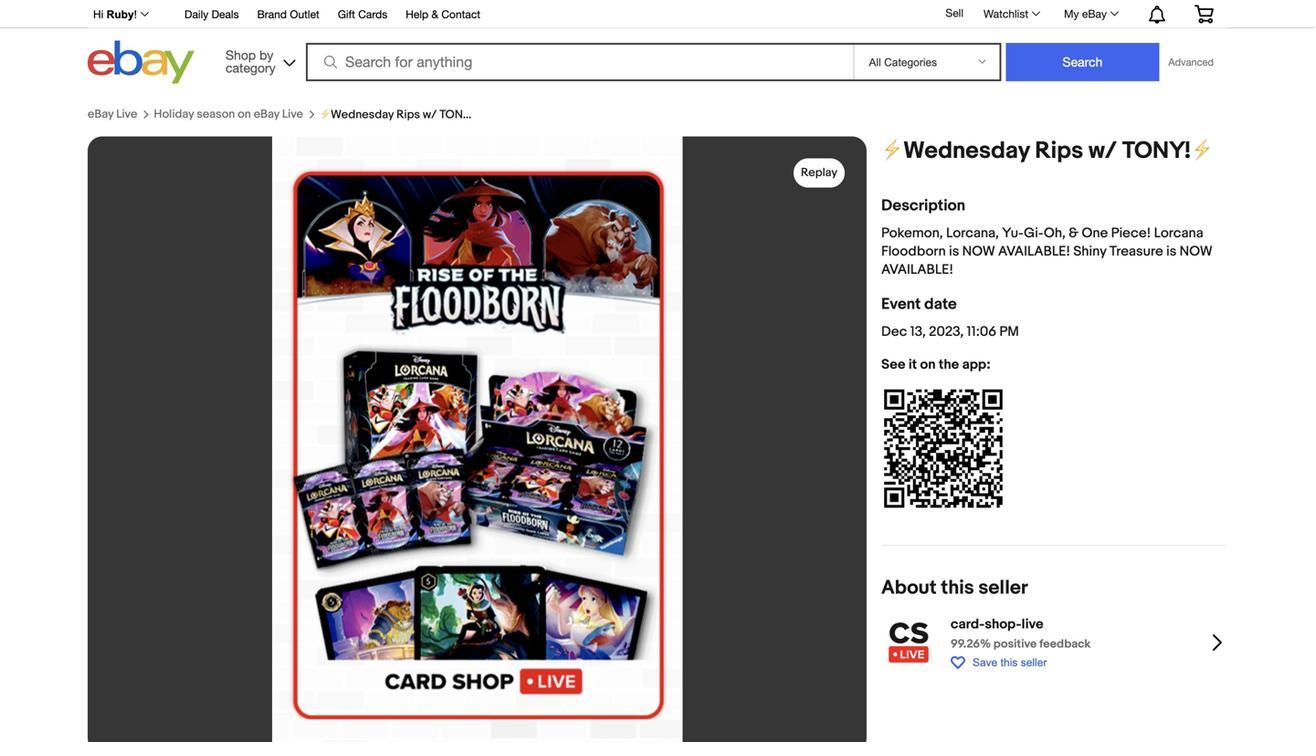 Task type: vqa. For each thing, say whether or not it's contained in the screenshot.
Canada within PMCTIRE (729) 98.1% BUY IT NOW +$369.33 SHIPPING FROM CANADA
no



Task type: describe. For each thing, give the bounding box(es) containing it.
⚡wednesday inside 'link'
[[320, 108, 394, 122]]

0 vertical spatial this
[[941, 576, 974, 600]]

description
[[882, 196, 966, 215]]

see
[[882, 357, 906, 373]]

my ebay
[[1064, 7, 1107, 20]]

card shop live image
[[882, 615, 936, 670]]

shiny
[[1074, 243, 1107, 260]]

event date
[[882, 295, 957, 314]]

lorcana,
[[946, 225, 999, 241]]

holiday
[[154, 107, 194, 122]]

live
[[1022, 616, 1044, 633]]

my ebay link
[[1054, 3, 1127, 25]]

save this seller button
[[951, 656, 1047, 670]]

help
[[406, 8, 429, 21]]

holiday season on ebay live
[[154, 107, 303, 122]]

oh,
[[1044, 225, 1066, 241]]

by
[[260, 48, 274, 63]]

watchlist
[[984, 7, 1029, 20]]

gift cards link
[[338, 5, 388, 25]]

1 vertical spatial available!
[[882, 262, 954, 278]]

treasure
[[1110, 243, 1164, 260]]

13,
[[911, 324, 926, 340]]

advanced
[[1169, 56, 1214, 68]]

2023,
[[929, 324, 964, 340]]

brand outlet link
[[257, 5, 320, 25]]

1 vertical spatial tony!⚡
[[1123, 137, 1214, 165]]

on for the
[[920, 357, 936, 373]]

99.26%
[[951, 637, 991, 652]]

one
[[1082, 225, 1108, 241]]

daily
[[185, 8, 208, 21]]

0 horizontal spatial ebay
[[88, 107, 114, 122]]

advanced link
[[1160, 44, 1223, 80]]

tony!⚡ inside 'link'
[[440, 108, 485, 122]]

w/ inside 'link'
[[423, 108, 437, 122]]

dec 13, 2023, 11:06 pm
[[882, 324, 1019, 340]]

holiday season on ebay live link
[[154, 107, 303, 122]]

date
[[925, 295, 957, 314]]

0 vertical spatial seller
[[979, 576, 1028, 600]]

Search for anything text field
[[309, 45, 850, 79]]

outlet
[[290, 8, 320, 21]]

card-shop-live 99.26% positive feedback save this seller
[[951, 616, 1091, 669]]

ebay live
[[88, 107, 137, 122]]

positive
[[994, 637, 1037, 652]]

!
[[134, 8, 137, 21]]

brand
[[257, 8, 287, 21]]

ebay live link
[[88, 107, 137, 122]]

& inside "account" navigation
[[432, 8, 439, 21]]

season
[[197, 107, 235, 122]]

⚡wednesday rips w/ tony!⚡ link
[[320, 107, 485, 122]]

deals
[[212, 8, 239, 21]]

my
[[1064, 7, 1079, 20]]

sell link
[[938, 7, 972, 19]]

pm
[[1000, 324, 1019, 340]]

1 live from the left
[[116, 107, 137, 122]]

about this seller
[[882, 576, 1028, 600]]

1 horizontal spatial w/
[[1089, 137, 1117, 165]]

none submit inside shop by category banner
[[1006, 43, 1160, 81]]

the
[[939, 357, 959, 373]]

see it on the app:
[[882, 357, 991, 373]]

dec
[[882, 324, 907, 340]]

help & contact link
[[406, 5, 481, 25]]

shop by category banner
[[83, 0, 1228, 107]]

11:06
[[967, 324, 997, 340]]

card-
[[951, 616, 985, 633]]



Task type: locate. For each thing, give the bounding box(es) containing it.
seller down positive
[[1021, 657, 1047, 669]]

tony!⚡
[[440, 108, 485, 122], [1123, 137, 1214, 165]]

0 horizontal spatial rips
[[397, 108, 420, 122]]

seller inside "card-shop-live 99.26% positive feedback save this seller"
[[1021, 657, 1047, 669]]

&
[[432, 8, 439, 21], [1069, 225, 1079, 241]]

daily deals
[[185, 8, 239, 21]]

pokemon,
[[882, 225, 943, 241]]

daily deals link
[[185, 5, 239, 25]]

this inside "card-shop-live 99.26% positive feedback save this seller"
[[1001, 657, 1018, 669]]

1 horizontal spatial &
[[1069, 225, 1079, 241]]

app:
[[962, 357, 991, 373]]

about
[[882, 576, 937, 600]]

1 horizontal spatial tony!⚡
[[1123, 137, 1214, 165]]

contact
[[442, 8, 481, 21]]

w/
[[423, 108, 437, 122], [1089, 137, 1117, 165]]

0 horizontal spatial w/
[[423, 108, 437, 122]]

1 vertical spatial &
[[1069, 225, 1079, 241]]

2 live from the left
[[282, 107, 303, 122]]

shop-
[[985, 616, 1022, 633]]

1 horizontal spatial ebay
[[254, 107, 280, 122]]

ebay
[[1082, 7, 1107, 20], [88, 107, 114, 122], [254, 107, 280, 122]]

live left holiday
[[116, 107, 137, 122]]

floodborn
[[882, 243, 946, 260]]

ebay down category
[[254, 107, 280, 122]]

2 horizontal spatial ebay
[[1082, 7, 1107, 20]]

0 horizontal spatial tony!⚡
[[440, 108, 485, 122]]

1 vertical spatial this
[[1001, 657, 1018, 669]]

cards
[[358, 8, 388, 21]]

0 vertical spatial ⚡wednesday rips w/ tony!⚡
[[320, 108, 485, 122]]

0 horizontal spatial on
[[238, 107, 251, 122]]

shop by category
[[226, 48, 276, 75]]

1 vertical spatial ⚡wednesday rips w/ tony!⚡
[[882, 137, 1214, 165]]

0 vertical spatial on
[[238, 107, 251, 122]]

0 horizontal spatial live
[[116, 107, 137, 122]]

replay
[[801, 166, 838, 180]]

ruby
[[107, 8, 134, 21]]

hi ruby !
[[93, 8, 137, 21]]

1 horizontal spatial on
[[920, 357, 936, 373]]

piece!
[[1111, 225, 1151, 241]]

gift
[[338, 8, 355, 21]]

1 horizontal spatial this
[[1001, 657, 1018, 669]]

your shopping cart image
[[1194, 5, 1215, 23]]

ebay right my
[[1082, 7, 1107, 20]]

seller
[[979, 576, 1028, 600], [1021, 657, 1047, 669]]

is
[[949, 243, 959, 260], [1167, 243, 1177, 260]]

1 horizontal spatial is
[[1167, 243, 1177, 260]]

0 vertical spatial rips
[[397, 108, 420, 122]]

on right "it"
[[920, 357, 936, 373]]

on for ebay
[[238, 107, 251, 122]]

shop by category button
[[217, 41, 300, 80]]

0 horizontal spatial now
[[963, 243, 995, 260]]

this
[[941, 576, 974, 600], [1001, 657, 1018, 669]]

None submit
[[1006, 43, 1160, 81]]

available! down gi-
[[998, 243, 1071, 260]]

save
[[973, 657, 998, 669]]

1 horizontal spatial now
[[1180, 243, 1213, 260]]

hi
[[93, 8, 104, 21]]

0 horizontal spatial ⚡wednesday rips w/ tony!⚡
[[320, 108, 485, 122]]

yu-
[[1002, 225, 1024, 241]]

ebay inside my ebay link
[[1082, 7, 1107, 20]]

is down lorcana,
[[949, 243, 959, 260]]

1 vertical spatial rips
[[1035, 137, 1084, 165]]

live down the shop by category 'dropdown button'
[[282, 107, 303, 122]]

feedback
[[1040, 637, 1091, 652]]

on right season
[[238, 107, 251, 122]]

2 now from the left
[[1180, 243, 1213, 260]]

1 vertical spatial seller
[[1021, 657, 1047, 669]]

this up card-
[[941, 576, 974, 600]]

category
[[226, 60, 276, 75]]

live
[[116, 107, 137, 122], [282, 107, 303, 122]]

available! down floodborn
[[882, 262, 954, 278]]

now
[[963, 243, 995, 260], [1180, 243, 1213, 260]]

0 horizontal spatial is
[[949, 243, 959, 260]]

0 horizontal spatial &
[[432, 8, 439, 21]]

1 is from the left
[[949, 243, 959, 260]]

now down lorcana
[[1180, 243, 1213, 260]]

1 vertical spatial on
[[920, 357, 936, 373]]

is down lorcana
[[1167, 243, 1177, 260]]

0 horizontal spatial ⚡wednesday
[[320, 108, 394, 122]]

shop
[[226, 48, 256, 63]]

rips inside 'link'
[[397, 108, 420, 122]]

1 horizontal spatial available!
[[998, 243, 1071, 260]]

0 vertical spatial w/
[[423, 108, 437, 122]]

event
[[882, 295, 921, 314]]

pokemon, lorcana, yu-gi-oh, & one piece!  lorcana floodborn is now available! shiny treasure is now available!
[[882, 225, 1213, 278]]

brand outlet
[[257, 8, 320, 21]]

on
[[238, 107, 251, 122], [920, 357, 936, 373]]

⚡wednesday rips w/ tony!⚡
[[320, 108, 485, 122], [882, 137, 1214, 165]]

seller up shop-
[[979, 576, 1028, 600]]

help & contact
[[406, 8, 481, 21]]

this down positive
[[1001, 657, 1018, 669]]

gift cards
[[338, 8, 388, 21]]

ebay left holiday
[[88, 107, 114, 122]]

watchlist link
[[974, 3, 1049, 25]]

account navigation
[[83, 0, 1228, 28]]

1 horizontal spatial ⚡wednesday rips w/ tony!⚡
[[882, 137, 1214, 165]]

1 vertical spatial w/
[[1089, 137, 1117, 165]]

⚡wednesday
[[320, 108, 394, 122], [882, 137, 1030, 165]]

0 vertical spatial available!
[[998, 243, 1071, 260]]

& right oh,
[[1069, 225, 1079, 241]]

1 horizontal spatial rips
[[1035, 137, 1084, 165]]

gi-
[[1024, 225, 1044, 241]]

now down lorcana,
[[963, 243, 995, 260]]

1 horizontal spatial live
[[282, 107, 303, 122]]

it
[[909, 357, 917, 373]]

1 now from the left
[[963, 243, 995, 260]]

1 vertical spatial ⚡wednesday
[[882, 137, 1030, 165]]

available!
[[998, 243, 1071, 260], [882, 262, 954, 278]]

lorcana
[[1154, 225, 1204, 241]]

0 vertical spatial tony!⚡
[[440, 108, 485, 122]]

sell
[[946, 7, 964, 19]]

& inside pokemon, lorcana, yu-gi-oh, & one piece!  lorcana floodborn is now available! shiny treasure is now available!
[[1069, 225, 1079, 241]]

0 vertical spatial &
[[432, 8, 439, 21]]

1 horizontal spatial ⚡wednesday
[[882, 137, 1030, 165]]

& right help
[[432, 8, 439, 21]]

0 horizontal spatial available!
[[882, 262, 954, 278]]

0 horizontal spatial this
[[941, 576, 974, 600]]

rips
[[397, 108, 420, 122], [1035, 137, 1084, 165]]

0 vertical spatial ⚡wednesday
[[320, 108, 394, 122]]

qrcode image
[[882, 387, 1006, 511]]

2 is from the left
[[1167, 243, 1177, 260]]



